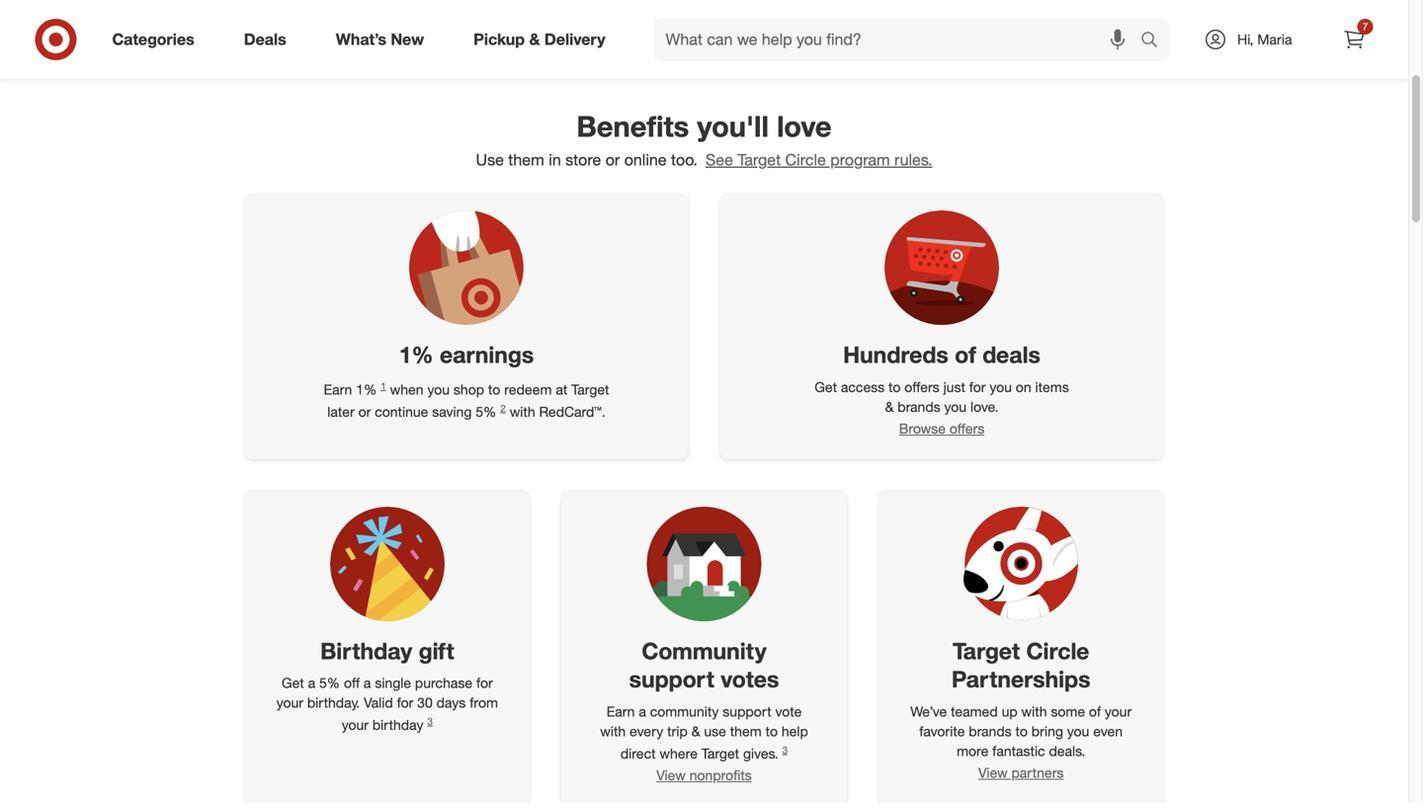 Task type: locate. For each thing, give the bounding box(es) containing it.
for
[[476, 675, 493, 692], [397, 694, 413, 712]]

& inside earn a community support vote with every trip & use them to help direct where target gives.
[[691, 723, 700, 740]]

0 vertical spatial with
[[510, 403, 535, 421]]

0 horizontal spatial for
[[397, 694, 413, 712]]

target inside earn a community support vote with every trip & use them to help direct where target gives.
[[701, 745, 739, 762]]

get left off
[[282, 675, 304, 692]]

0 horizontal spatial 3
[[427, 716, 433, 728]]

in
[[549, 150, 561, 169]]

1 vertical spatial 5%
[[319, 675, 340, 692]]

3 down help
[[782, 744, 788, 756]]

view down "more"
[[978, 764, 1008, 781]]

1 vertical spatial for
[[397, 694, 413, 712]]

search
[[1132, 32, 1179, 51]]

with
[[510, 403, 535, 421], [1021, 703, 1047, 720], [600, 723, 626, 740]]

What can we help you find? suggestions appear below search field
[[654, 18, 1146, 61]]

direct
[[620, 745, 656, 762]]

1 horizontal spatial them
[[730, 723, 762, 740]]

rules.
[[894, 150, 932, 169]]

0 horizontal spatial them
[[508, 150, 544, 169]]

purchase
[[415, 675, 472, 692]]

see
[[705, 150, 733, 169]]

them down support
[[730, 723, 762, 740]]

or right later
[[358, 403, 371, 421]]

1 vertical spatial earn
[[606, 703, 635, 720]]

&
[[529, 30, 540, 49], [691, 723, 700, 740]]

0 horizontal spatial offers
[[904, 378, 939, 396]]

0 horizontal spatial earn
[[324, 381, 352, 398]]

you
[[427, 381, 450, 398], [1067, 723, 1089, 740]]

0 horizontal spatial 3 link
[[427, 716, 433, 728]]

target right see at the top of the page
[[738, 150, 781, 169]]

2 horizontal spatial a
[[639, 703, 646, 720]]

a right off
[[364, 675, 371, 692]]

program
[[830, 150, 890, 169]]

your inside target circle partnerships we've teamed up with some of your favorite brands to bring you even more fantastic deals. view partners
[[1105, 703, 1132, 720]]

0 vertical spatial you
[[427, 381, 450, 398]]

0 vertical spatial earn
[[324, 381, 352, 398]]

30
[[417, 694, 433, 712]]

you up the saving
[[427, 381, 450, 398]]

categories link
[[95, 18, 219, 61]]

0 vertical spatial &
[[529, 30, 540, 49]]

a up every
[[639, 703, 646, 720]]

with inside target circle partnerships we've teamed up with some of your favorite brands to bring you even more fantastic deals. view partners
[[1021, 703, 1047, 720]]

earn up later
[[324, 381, 352, 398]]

1 vertical spatial circle
[[1026, 637, 1089, 665]]

get left started
[[292, 13, 317, 32]]

use
[[476, 150, 504, 169]]

them
[[508, 150, 544, 169], [730, 723, 762, 740]]

3 link
[[427, 716, 433, 728], [782, 744, 788, 756]]

get started button
[[189, 1, 475, 44]]

3 link down 30
[[427, 716, 433, 728]]

we've
[[910, 703, 947, 720]]

to up fantastic
[[1015, 723, 1028, 740]]

offers up & brands you love.
[[904, 378, 939, 396]]

1 vertical spatial them
[[730, 723, 762, 740]]

started
[[322, 13, 372, 32]]

see target circle program rules. link
[[705, 149, 932, 171]]

0 vertical spatial 5%
[[476, 403, 496, 421]]

view nonprofits
[[656, 767, 752, 784]]

benefits you'll love use them in store or online too. see target circle program rules.
[[476, 109, 932, 169]]

browse
[[899, 420, 946, 437]]

circle up partnerships at the right of the page
[[1026, 637, 1089, 665]]

1%
[[399, 341, 433, 369], [356, 381, 377, 398]]

nonprofits
[[689, 767, 752, 784]]

shop
[[453, 381, 484, 398]]

just
[[943, 378, 965, 396]]

earn inside earn a community support vote with every trip & use them to help direct where target gives.
[[606, 703, 635, 720]]

delivery
[[544, 30, 605, 49]]

earn inside earn 1% 1
[[324, 381, 352, 398]]

0 vertical spatial 1%
[[399, 341, 433, 369]]

1
[[381, 380, 386, 392]]

0 horizontal spatial or
[[358, 403, 371, 421]]

vote
[[775, 703, 802, 720]]

0 horizontal spatial with
[[510, 403, 535, 421]]

new
[[391, 30, 424, 49]]

to
[[888, 378, 901, 396], [488, 381, 500, 398], [765, 723, 778, 740], [1015, 723, 1028, 740]]

or inside when you shop to redeem at target later or continue saving 5%
[[358, 403, 371, 421]]

1 vertical spatial you
[[1067, 723, 1089, 740]]

1% left 1 link
[[356, 381, 377, 398]]

0 horizontal spatial 5%
[[319, 675, 340, 692]]

0 vertical spatial them
[[508, 150, 544, 169]]

birthday
[[320, 637, 412, 665]]

0 horizontal spatial you
[[427, 381, 450, 398]]

target up partnerships at the right of the page
[[953, 637, 1020, 665]]

target inside target circle partnerships we've teamed up with some of your favorite brands to bring you even more fantastic deals. view partners
[[953, 637, 1020, 665]]

continue
[[375, 403, 428, 421]]

& right the pickup
[[529, 30, 540, 49]]

3 down 30
[[427, 716, 433, 728]]

& right the trip
[[691, 723, 700, 740]]

1 horizontal spatial or
[[606, 150, 620, 169]]

1 horizontal spatial a
[[364, 675, 371, 692]]

with inside 2 with redcard™.
[[510, 403, 535, 421]]

benefits
[[577, 109, 689, 144]]

bring
[[1031, 723, 1063, 740]]

or right store
[[606, 150, 620, 169]]

0 horizontal spatial view
[[656, 767, 686, 784]]

1 vertical spatial or
[[358, 403, 371, 421]]

2 link
[[500, 402, 506, 415]]

trip
[[667, 723, 688, 740]]

0 vertical spatial circle
[[785, 150, 826, 169]]

for you on
[[969, 378, 1031, 396]]

get left access
[[815, 378, 837, 396]]

earn up every
[[606, 703, 635, 720]]

pickup & delivery link
[[457, 18, 630, 61]]

0 vertical spatial 3
[[427, 716, 433, 728]]

circle
[[785, 150, 826, 169], [1026, 637, 1089, 665]]

1 horizontal spatial 1%
[[399, 341, 433, 369]]

3 link for gift
[[427, 716, 433, 728]]

when you shop to redeem at target later or continue saving 5%
[[327, 381, 609, 421]]

get inside get a 5% off a single purchase for your birthday. valid for 30 days from your birthday
[[282, 675, 304, 692]]

0 vertical spatial or
[[606, 150, 620, 169]]

with up bring
[[1021, 703, 1047, 720]]

3 link down help
[[782, 744, 788, 756]]

with left every
[[600, 723, 626, 740]]

to right access
[[888, 378, 901, 396]]

1 vertical spatial 1%
[[356, 381, 377, 398]]

offers down & brands you love.
[[949, 420, 984, 437]]

1 vertical spatial &
[[691, 723, 700, 740]]

a for community support votes
[[639, 703, 646, 720]]

community
[[642, 637, 767, 665]]

them left "in"
[[508, 150, 544, 169]]

every
[[630, 723, 663, 740]]

5% inside when you shop to redeem at target later or continue saving 5%
[[476, 403, 496, 421]]

5% left 2
[[476, 403, 496, 421]]

1 horizontal spatial 5%
[[476, 403, 496, 421]]

birthday gift
[[320, 637, 454, 665]]

get for get started
[[292, 13, 317, 32]]

your down birthday.
[[342, 717, 369, 734]]

2 horizontal spatial with
[[1021, 703, 1047, 720]]

get inside button
[[292, 13, 317, 32]]

earn
[[324, 381, 352, 398], [606, 703, 635, 720]]

to left help
[[765, 723, 778, 740]]

1% up when
[[399, 341, 433, 369]]

your left birthday.
[[276, 694, 303, 712]]

1 horizontal spatial with
[[600, 723, 626, 740]]

1 horizontal spatial circle
[[1026, 637, 1089, 665]]

to inside earn a community support vote with every trip & use them to help direct where target gives.
[[765, 723, 778, 740]]

target right at
[[571, 381, 609, 398]]

1 horizontal spatial you
[[1067, 723, 1089, 740]]

target
[[738, 150, 781, 169], [571, 381, 609, 398], [953, 637, 1020, 665], [701, 745, 739, 762]]

1 horizontal spatial view
[[978, 764, 1008, 781]]

a
[[308, 675, 315, 692], [364, 675, 371, 692], [639, 703, 646, 720]]

hi,
[[1237, 31, 1253, 48]]

a for birthday gift
[[308, 675, 315, 692]]

view down where
[[656, 767, 686, 784]]

1 horizontal spatial earn
[[606, 703, 635, 720]]

3 for support votes
[[782, 744, 788, 756]]

more
[[957, 742, 988, 760]]

where
[[660, 745, 698, 762]]

circle inside target circle partnerships we've teamed up with some of your favorite brands to bring you even more fantastic deals. view partners
[[1026, 637, 1089, 665]]

you down the some at the right bottom of the page
[[1067, 723, 1089, 740]]

1 horizontal spatial 3 link
[[782, 744, 788, 756]]

1 horizontal spatial 3
[[782, 744, 788, 756]]

0 horizontal spatial a
[[308, 675, 315, 692]]

1 horizontal spatial for
[[476, 675, 493, 692]]

view nonprofits link
[[656, 767, 752, 784]]

get inside hundreds of deals get access to offers just for you on items & brands you love. browse offers
[[815, 378, 837, 396]]

view partners link
[[978, 764, 1064, 781]]

your up even
[[1105, 703, 1132, 720]]

a up birthday.
[[308, 675, 315, 692]]

for left 30
[[397, 694, 413, 712]]

offers
[[904, 378, 939, 396], [949, 420, 984, 437]]

deals.
[[1049, 742, 1085, 760]]

categories
[[112, 30, 194, 49]]

or inside "benefits you'll love use them in store or online too. see target circle program rules."
[[606, 150, 620, 169]]

or
[[606, 150, 620, 169], [358, 403, 371, 421]]

support
[[723, 703, 771, 720]]

with inside earn a community support vote with every trip & use them to help direct where target gives.
[[600, 723, 626, 740]]

2 vertical spatial with
[[600, 723, 626, 740]]

to up 2
[[488, 381, 500, 398]]

0 horizontal spatial 1%
[[356, 381, 377, 398]]

earn for earn 1% 1
[[324, 381, 352, 398]]

them inside "benefits you'll love use them in store or online too. see target circle program rules."
[[508, 150, 544, 169]]

0 vertical spatial get
[[292, 13, 317, 32]]

0 horizontal spatial circle
[[785, 150, 826, 169]]

2 horizontal spatial your
[[1105, 703, 1132, 720]]

2 vertical spatial get
[[282, 675, 304, 692]]

1 vertical spatial 3 link
[[782, 744, 788, 756]]

1 vertical spatial offers
[[949, 420, 984, 437]]

1 vertical spatial 3
[[782, 744, 788, 756]]

3 for gift
[[427, 716, 433, 728]]

redcard™.
[[539, 403, 605, 421]]

1 vertical spatial with
[[1021, 703, 1047, 720]]

with right 2 link
[[510, 403, 535, 421]]

for up from
[[476, 675, 493, 692]]

5% up birthday.
[[319, 675, 340, 692]]

maria
[[1257, 31, 1292, 48]]

0 horizontal spatial &
[[529, 30, 540, 49]]

1 vertical spatial get
[[815, 378, 837, 396]]

items
[[1035, 378, 1069, 396]]

what's new
[[336, 30, 424, 49]]

some
[[1051, 703, 1085, 720]]

birthday
[[372, 717, 423, 734]]

circle down love
[[785, 150, 826, 169]]

0 vertical spatial 3 link
[[427, 716, 433, 728]]

1 horizontal spatial &
[[691, 723, 700, 740]]

a inside earn a community support vote with every trip & use them to help direct where target gives.
[[639, 703, 646, 720]]

target up the nonprofits
[[701, 745, 739, 762]]



Task type: vqa. For each thing, say whether or not it's contained in the screenshot.
left Wondershop
no



Task type: describe. For each thing, give the bounding box(es) containing it.
earnings
[[440, 341, 534, 369]]

gives.
[[743, 745, 778, 762]]

to inside target circle partnerships we've teamed up with some of your favorite brands to bring you even more fantastic deals. view partners
[[1015, 723, 1028, 740]]

earn a community support vote with every trip & use them to help direct where target gives.
[[600, 703, 808, 762]]

even
[[1093, 723, 1123, 740]]

0 horizontal spatial your
[[276, 694, 303, 712]]

off
[[344, 675, 360, 692]]

from
[[470, 694, 498, 712]]

up
[[1002, 703, 1018, 720]]

when
[[390, 381, 424, 398]]

later
[[327, 403, 355, 421]]

1 horizontal spatial your
[[342, 717, 369, 734]]

of deals
[[955, 341, 1040, 369]]

pickup
[[473, 30, 525, 49]]

0 vertical spatial offers
[[904, 378, 939, 396]]

get a 5% off a single purchase for your birthday. valid for 30 days from your birthday
[[276, 675, 498, 734]]

hi, maria
[[1237, 31, 1292, 48]]

earn 1% 1
[[324, 380, 386, 398]]

get started
[[292, 13, 372, 32]]

& inside pickup & delivery link
[[529, 30, 540, 49]]

what's new link
[[319, 18, 449, 61]]

hundreds of deals get access to offers just for you on items & brands you love. browse offers
[[815, 341, 1069, 437]]

2
[[500, 402, 506, 415]]

community
[[650, 703, 719, 720]]

1 horizontal spatial offers
[[949, 420, 984, 437]]

online
[[624, 150, 667, 169]]

valid
[[364, 694, 393, 712]]

1% inside earn 1% 1
[[356, 381, 377, 398]]

& brands you love.
[[885, 398, 999, 416]]

circle inside "benefits you'll love use them in store or online too. see target circle program rules."
[[785, 150, 826, 169]]

too.
[[671, 150, 697, 169]]

partnerships
[[952, 666, 1090, 693]]

of
[[1089, 703, 1101, 720]]

saving
[[432, 403, 472, 421]]

teamed
[[951, 703, 998, 720]]

days
[[436, 694, 466, 712]]

gift
[[419, 637, 454, 665]]

3 link for support votes
[[782, 744, 788, 756]]

you inside when you shop to redeem at target later or continue saving 5%
[[427, 381, 450, 398]]

7
[[1362, 20, 1368, 33]]

1% earnings
[[399, 341, 534, 369]]

brands
[[969, 723, 1012, 740]]

hundreds
[[843, 341, 948, 369]]

partners
[[1011, 764, 1064, 781]]

2 with redcard™.
[[500, 402, 605, 421]]

target circle partnerships we've teamed up with some of your favorite brands to bring you even more fantastic deals. view partners
[[910, 637, 1132, 781]]

store
[[565, 150, 601, 169]]

deals
[[244, 30, 286, 49]]

earn for earn a community support vote with every trip & use them to help direct where target gives.
[[606, 703, 635, 720]]

view inside target circle partnerships we've teamed up with some of your favorite brands to bring you even more fantastic deals. view partners
[[978, 764, 1008, 781]]

search button
[[1132, 18, 1179, 65]]

target inside when you shop to redeem at target later or continue saving 5%
[[571, 381, 609, 398]]

love
[[777, 109, 832, 144]]

to inside when you shop to redeem at target later or continue saving 5%
[[488, 381, 500, 398]]

target inside "benefits you'll love use them in store or online too. see target circle program rules."
[[738, 150, 781, 169]]

pickup & delivery
[[473, 30, 605, 49]]

them inside earn a community support vote with every trip & use them to help direct where target gives.
[[730, 723, 762, 740]]

7 link
[[1333, 18, 1376, 61]]

birthday.
[[307, 694, 360, 712]]

get for get a 5% off a single purchase for your birthday. valid for 30 days from your birthday
[[282, 675, 304, 692]]

use
[[704, 723, 726, 740]]

to inside hundreds of deals get access to offers just for you on items & brands you love. browse offers
[[888, 378, 901, 396]]

1 link
[[381, 380, 386, 392]]

at
[[556, 381, 568, 398]]

you inside target circle partnerships we've teamed up with some of your favorite brands to bring you even more fantastic deals. view partners
[[1067, 723, 1089, 740]]

browse offers link
[[899, 420, 984, 437]]

support votes
[[629, 666, 779, 693]]

0 vertical spatial for
[[476, 675, 493, 692]]

what's
[[336, 30, 386, 49]]

community support votes
[[629, 637, 779, 693]]

redeem
[[504, 381, 552, 398]]

5% inside get a 5% off a single purchase for your birthday. valid for 30 days from your birthday
[[319, 675, 340, 692]]

help
[[782, 723, 808, 740]]

access
[[841, 378, 885, 396]]

fantastic
[[992, 742, 1045, 760]]

deals link
[[227, 18, 311, 61]]

single
[[375, 675, 411, 692]]

you'll
[[697, 109, 769, 144]]

favorite
[[919, 723, 965, 740]]



